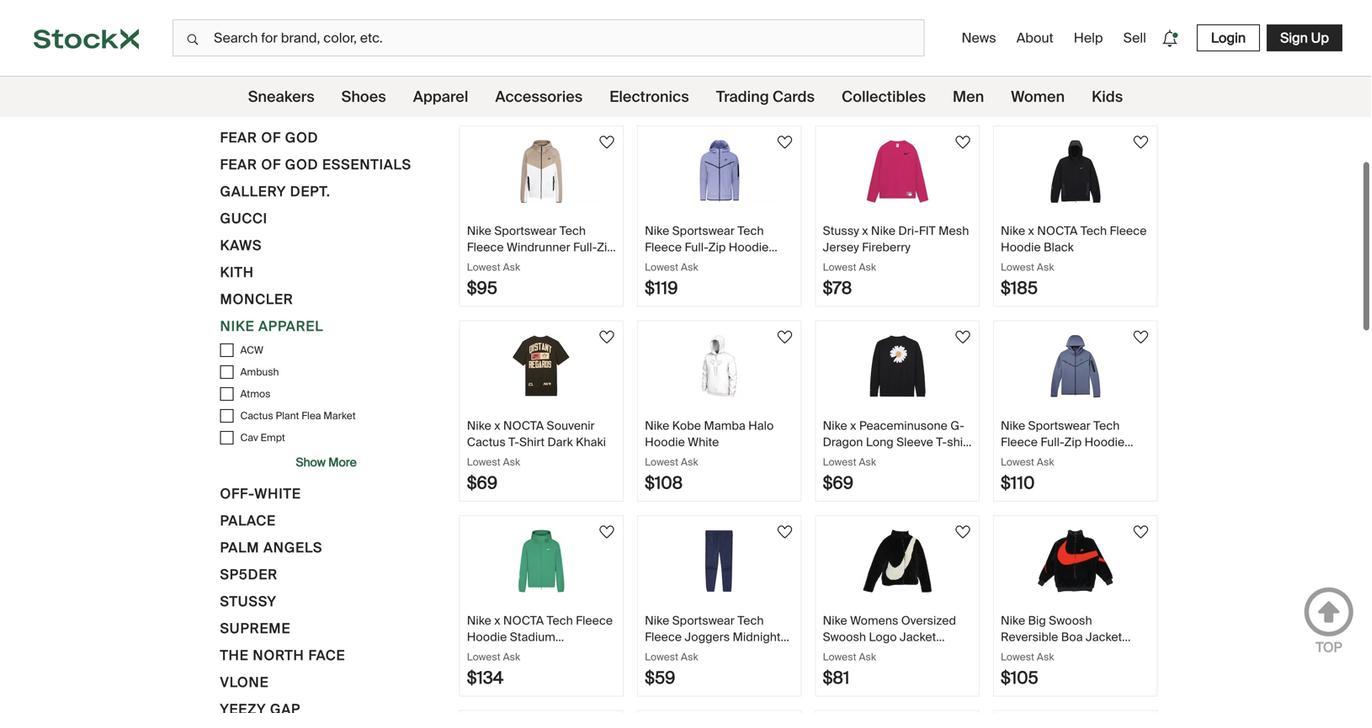 Task type: vqa. For each thing, say whether or not it's contained in the screenshot.
OPTICAL in the Moncler Logo Polo Shirt Optical White Lowest Ask $396
no



Task type: describe. For each thing, give the bounding box(es) containing it.
x for nike x stussy wash crew fleece black (ss23) lowest ask $120
[[672, 28, 679, 44]]

lowest ask $59
[[645, 650, 698, 689]]

fleece inside nike x nocta tech fleece hoodie black lowest ask $185
[[1110, 223, 1147, 239]]

stadium inside nike x nocta tech fleece open hem pant stadium green/sail
[[913, 44, 959, 60]]

lowest ask $95
[[467, 261, 520, 299]]

open
[[823, 44, 853, 60]]

nike x nocta tech fleece hoodie black lowest ask $185
[[1001, 223, 1147, 299]]

x for nike x nocta tech fleece hoodie black lowest ask $185
[[1029, 223, 1035, 239]]

lowest inside nike x stussy wash crew fleece black (ss23) lowest ask $120
[[645, 66, 679, 79]]

full- for $110
[[1041, 434, 1065, 450]]

lowest ask $109
[[823, 66, 877, 104]]

swoosh inside nike big swoosh reversible boa jacket (asia sizing) black chili red
[[1049, 613, 1093, 629]]

$69 inside nike x nocta souvenir cactus t-shirt dark khaki lowest ask $69
[[467, 472, 498, 494]]

trading cards
[[716, 87, 815, 107]]

about
[[1017, 29, 1054, 47]]

follow image for nike x peaceminusone g- dragon long sleeve t-shirt black
[[953, 327, 973, 347]]

jersey for $78
[[823, 239, 859, 255]]

tech inside the nike sportswear tech fleece joggers midnight navy/black
[[738, 613, 764, 629]]

help link
[[1067, 22, 1110, 53]]

black inside stussy x nike dri-fit mesh jersey black lowest ask $109
[[1040, 44, 1070, 60]]

0 vertical spatial cactus
[[240, 409, 273, 422]]

garçons
[[314, 48, 388, 66]]

$95
[[467, 277, 498, 299]]

nike inside the "stussy x nike dri-fit mesh jersey fireberry lowest ask $78"
[[871, 223, 896, 239]]

$119
[[645, 277, 678, 299]]

$59
[[645, 667, 676, 689]]

nocta for lowest
[[503, 418, 544, 434]]

g-
[[951, 418, 965, 434]]

gucci button
[[220, 208, 268, 235]]

black/fossil
[[823, 645, 890, 661]]

green/sail inside nike x nocta tech fleece open hem pant stadium green/sail
[[823, 61, 882, 76]]

(ss23)
[[718, 44, 753, 60]]

cactus inside nike x nocta souvenir cactus t-shirt dark khaki lowest ask $69
[[467, 434, 506, 450]]

lowest inside lowest ask $110
[[1001, 456, 1035, 469]]

tech inside the nike x nocta tech fleece hoodie stadium green/sail
[[547, 613, 573, 629]]

follow image for stussy x nike dri-fit mesh jersey fireberry
[[953, 132, 973, 152]]

follow image for nike sportswear tech fleece full-zip hoodie diffused blue
[[1131, 327, 1151, 347]]

sportswear for $110
[[1029, 418, 1091, 434]]

zip for $110
[[1065, 434, 1082, 450]]

jacket for $105
[[1086, 629, 1123, 645]]

nike for nike x nocta tech fleece hoodie black lowest ask $185
[[1001, 223, 1026, 239]]

fleece inside nike x nocta tech fleece open hem pant stadium green/sail
[[932, 28, 969, 44]]

$134
[[467, 667, 504, 689]]

vlone
[[220, 674, 269, 691]]

fleece inside the nike x nocta tech fleece hoodie stadium green/sail
[[576, 613, 613, 629]]

nike inside stussy x nike dri-fit mesh jersey black lowest ask $109
[[1049, 28, 1074, 44]]

lowest inside nike x nocta souvenir cactus t-shirt dark khaki lowest ask $69
[[467, 456, 501, 469]]

ask inside lowest ask $81
[[859, 650, 877, 663]]

lowest ask $134
[[467, 650, 520, 689]]

jersey for $109
[[1001, 44, 1037, 60]]

follow image for nike sportswear tech fleece full-zip hoodie light thistle
[[775, 132, 795, 152]]

collectibles link
[[842, 77, 926, 117]]

drew house
[[220, 75, 319, 93]]

white/khaki/black
[[467, 272, 568, 287]]

nike sportswear tech fleece full-zip hoodie diffused blue image
[[1017, 335, 1135, 398]]

white inside the nike kobe mamba halo hoodie white lowest ask $108
[[688, 434, 719, 450]]

the north face
[[220, 647, 345, 664]]

cards
[[773, 87, 815, 107]]

fleece inside nike sportswear tech fleece windrunner full-zip hoodie summit white/khaki/black
[[467, 239, 504, 255]]

eric
[[220, 102, 254, 120]]

black inside nike x nocta tech fleece hoodie black lowest ask $185
[[1044, 239, 1074, 255]]

sneakers
[[248, 87, 315, 107]]

fleece inside nike sportswear tech fleece full-zip hoodie diffused blue
[[1001, 434, 1038, 450]]

nocta for green/sail
[[860, 28, 900, 44]]

dept.
[[290, 183, 331, 200]]

boa
[[1062, 629, 1083, 645]]

show more
[[296, 454, 357, 470]]

off-white
[[220, 485, 301, 503]]

login
[[1212, 29, 1246, 47]]

comme des garçons play
[[220, 48, 427, 66]]

nike sportswear tech fleece windrunner full-zip hoodie summit white/khaki/black image
[[483, 140, 601, 203]]

chrome hearts
[[220, 21, 346, 39]]

play
[[392, 48, 427, 66]]

nike big swoosh reversible boa jacket (asia sizing) black chili red image
[[1017, 530, 1135, 593]]

zip for $119
[[709, 239, 726, 255]]

university
[[555, 44, 608, 60]]

flea
[[302, 409, 321, 422]]

women
[[1011, 87, 1065, 107]]

khaki
[[576, 434, 606, 450]]

nike womens oversized swoosh logo jacket black/fossil image
[[839, 530, 957, 593]]

sizing)
[[1031, 645, 1067, 661]]

ask inside lowest ask $109
[[859, 66, 877, 79]]

nike x nocta souvenir cactus t-shirt dark khaki image
[[483, 335, 601, 398]]

ask inside lowest ask $105
[[1037, 650, 1055, 663]]

lowest inside nike x nocta tech fleece hoodie black lowest ask $185
[[1001, 261, 1035, 274]]

kids
[[1092, 87, 1123, 107]]

men link
[[953, 77, 984, 117]]

green/sail inside the nike x nocta tech fleece hoodie stadium green/sail
[[467, 645, 525, 661]]

lowest inside lowest ask $59
[[645, 650, 679, 663]]

lowest inside lowest ask $95
[[467, 261, 501, 274]]

news link
[[955, 22, 1003, 53]]

lowest ask $110
[[1001, 456, 1055, 494]]

lowest inside lowest ask $109
[[823, 66, 857, 79]]

supreme
[[220, 620, 291, 637]]

supreme button
[[220, 618, 291, 645]]

full- for $119
[[685, 239, 709, 255]]

tech inside nike sportswear tech fleece windrunner full-zip hoodie summit white/khaki/black
[[560, 223, 586, 239]]

ask inside lowest ask $69
[[859, 456, 877, 469]]

lowest ask $69
[[823, 456, 877, 494]]

joggers for $45
[[507, 44, 552, 60]]

midnight
[[733, 629, 781, 645]]

tech inside nike x nocta tech fleece hoodie black lowest ask $185
[[1081, 223, 1107, 239]]

news
[[962, 29, 997, 47]]

ask inside lowest ask $110
[[1037, 456, 1055, 469]]

apparel inside product category switcher element
[[413, 87, 468, 107]]

windrunner
[[507, 239, 571, 255]]

lowest inside the "stussy x nike dri-fit mesh jersey fireberry lowest ask $78"
[[823, 261, 857, 274]]

face
[[309, 647, 345, 664]]

fleece inside the nike sportswear tech fleece joggers midnight navy/black
[[645, 629, 682, 645]]

peaceminusone
[[860, 418, 948, 434]]

nike x nocta tech fleece hoodie stadium green/sail
[[467, 613, 613, 661]]

lowest ask $45
[[467, 66, 520, 104]]

nike x nocta souvenir cactus t-shirt dark khaki lowest ask $69
[[467, 418, 606, 494]]

fear of god essentials
[[220, 156, 412, 173]]

nocta inside the nike x nocta tech fleece hoodie stadium green/sail
[[503, 613, 544, 629]]

joggers for $59
[[685, 629, 730, 645]]

hoodie inside nike sportswear tech fleece full-zip hoodie light thistle
[[729, 239, 769, 255]]

chrome hearts button
[[220, 19, 346, 46]]

sportswear for $95
[[494, 223, 557, 239]]

nike x nocta tech fleece open hem pant stadium green/sail
[[823, 28, 969, 76]]

gallery
[[220, 183, 286, 200]]

black inside nike x stussy wash crew fleece black (ss23) lowest ask $120
[[685, 44, 715, 60]]

stockx logo image
[[34, 28, 139, 49]]

hoodie inside the nike kobe mamba halo hoodie white lowest ask $108
[[645, 434, 685, 450]]

dri- for $109
[[1077, 28, 1097, 44]]

black inside nike big swoosh reversible boa jacket (asia sizing) black chili red
[[1069, 645, 1099, 661]]

lowest inside the nike kobe mamba halo hoodie white lowest ask $108
[[645, 456, 679, 469]]

white inside button
[[255, 485, 301, 503]]

hoodie inside the nike x nocta tech fleece hoodie stadium green/sail
[[467, 629, 507, 645]]

crew
[[754, 28, 782, 44]]

stussy button
[[220, 591, 277, 618]]

sportswear for $45
[[494, 28, 557, 44]]

ask inside nike x nocta souvenir cactus t-shirt dark khaki lowest ask $69
[[503, 456, 520, 469]]

sp5der button
[[220, 564, 278, 591]]

hem
[[856, 44, 883, 60]]

lowest inside lowest ask $45
[[467, 66, 501, 79]]

north
[[253, 647, 305, 664]]

nike x peaceminusone g- dragon long sleeve t-shirt black
[[823, 418, 971, 466]]

sportswear for $119
[[672, 223, 735, 239]]

more
[[328, 454, 357, 470]]

mesh for $109
[[1117, 28, 1147, 44]]

dri- for $78
[[899, 223, 919, 239]]

ask inside lowest ask $119
[[681, 261, 698, 274]]

$69 inside lowest ask $69
[[823, 472, 854, 494]]

full- inside nike sportswear tech fleece windrunner full-zip hoodie summit white/khaki/black
[[573, 239, 597, 255]]

jacket for $81
[[900, 629, 936, 645]]

sell
[[1124, 29, 1147, 47]]

god for fear of god essentials
[[285, 156, 318, 173]]

x for nike x nocta tech fleece open hem pant stadium green/sail
[[850, 28, 857, 44]]

market
[[324, 409, 356, 422]]

lowest inside lowest ask $105
[[1001, 650, 1035, 663]]

hoodie inside nike x nocta tech fleece hoodie black lowest ask $185
[[1001, 239, 1041, 255]]

nike sportswear tech fleece joggers midnight navy/black image
[[661, 530, 779, 593]]

$81
[[823, 667, 850, 689]]

lowest ask $81
[[823, 650, 877, 689]]

follow image for nike x nocta tech fleece hoodie black
[[1131, 132, 1151, 152]]

ask inside lowest ask $45
[[503, 66, 520, 79]]

nike womens oversized swoosh logo jacket black/fossil
[[823, 613, 956, 661]]

swoosh inside nike womens oversized swoosh logo jacket black/fossil
[[823, 629, 866, 645]]

ask inside the "stussy x nike dri-fit mesh jersey fireberry lowest ask $78"
[[859, 261, 877, 274]]

ask inside stussy x nike dri-fit mesh jersey black lowest ask $109
[[1037, 66, 1055, 79]]

ask inside nike x nocta tech fleece hoodie black lowest ask $185
[[1037, 261, 1055, 274]]

stussy x nike dri-fit mesh jersey fireberry lowest ask $78
[[823, 223, 969, 299]]

sign up button
[[1267, 24, 1343, 51]]



Task type: locate. For each thing, give the bounding box(es) containing it.
hoodie down nike sportswear tech fleece full-zip hoodie light thistle image
[[729, 239, 769, 255]]

lowest inside stussy x nike dri-fit mesh jersey black lowest ask $109
[[1001, 66, 1035, 79]]

womens
[[850, 613, 899, 629]]

jacket up "chili"
[[1086, 629, 1123, 645]]

joggers up navy/black
[[685, 629, 730, 645]]

of down fear of god button
[[261, 156, 281, 173]]

1 vertical spatial jersey
[[823, 239, 859, 255]]

nike kobe mamba halo hoodie white image
[[661, 335, 779, 398]]

1 horizontal spatial green/sail
[[823, 61, 882, 76]]

jersey inside stussy x nike dri-fit mesh jersey black lowest ask $109
[[1001, 44, 1037, 60]]

of down eric emanuel 'button'
[[261, 129, 281, 147]]

chili
[[1102, 645, 1126, 661]]

fleece up "light" at the top
[[645, 239, 682, 255]]

the
[[220, 647, 249, 664]]

x up lowest ask $134
[[494, 613, 501, 629]]

god down emanuel
[[285, 129, 318, 147]]

vlone button
[[220, 672, 269, 699]]

1 $109 from the left
[[823, 83, 861, 104]]

0 horizontal spatial green/sail
[[467, 645, 525, 661]]

nike for nike apparel
[[220, 317, 255, 335]]

0 horizontal spatial follow image
[[597, 522, 617, 542]]

2 $69 from the left
[[823, 472, 854, 494]]

hoodie inside nike sportswear tech fleece windrunner full-zip hoodie summit white/khaki/black
[[467, 256, 507, 271]]

nike for nike sportswear tech fleece joggers midnight navy/black
[[645, 613, 670, 629]]

t- inside nike x peaceminusone g- dragon long sleeve t-shirt black
[[936, 434, 947, 450]]

follow image for nike sportswear tech fleece joggers midnight navy/black
[[775, 522, 795, 542]]

ask inside lowest ask $134
[[503, 650, 520, 663]]

kaws button
[[220, 235, 262, 262]]

jersey right news at right
[[1001, 44, 1037, 60]]

2 fear from the top
[[220, 156, 257, 173]]

x up the dragon
[[850, 418, 857, 434]]

sportswear up "red/black"
[[494, 28, 557, 44]]

nike sportswear tech fleece full-zip hoodie light thistle image
[[661, 140, 779, 203]]

1 horizontal spatial t-
[[936, 434, 947, 450]]

1 follow image from the left
[[597, 522, 617, 542]]

god for fear of god
[[285, 129, 318, 147]]

1 vertical spatial of
[[261, 156, 281, 173]]

fear inside button
[[220, 129, 257, 147]]

fear of god button
[[220, 127, 318, 154]]

hoodie
[[729, 239, 769, 255], [1001, 239, 1041, 255], [467, 256, 507, 271], [645, 434, 685, 450], [1085, 434, 1125, 450], [467, 629, 507, 645]]

souvenir
[[547, 418, 595, 434]]

jersey up "$78"
[[823, 239, 859, 255]]

nike inside nike big swoosh reversible boa jacket (asia sizing) black chili red
[[1001, 613, 1026, 629]]

lowest inside lowest ask $69
[[823, 456, 857, 469]]

jacket inside nike womens oversized swoosh logo jacket black/fossil
[[900, 629, 936, 645]]

full- up thistle
[[685, 239, 709, 255]]

1 vertical spatial fear
[[220, 156, 257, 173]]

nike sportswear tech fleece full-zip hoodie diffused blue
[[1001, 418, 1125, 466]]

tech inside nike sportswear tech fleece full-zip hoodie diffused blue
[[1094, 418, 1120, 434]]

hoodie inside nike sportswear tech fleece full-zip hoodie diffused blue
[[1085, 434, 1125, 450]]

jersey
[[1001, 44, 1037, 60], [823, 239, 859, 255]]

0 horizontal spatial swoosh
[[823, 629, 866, 645]]

$109 inside stussy x nike dri-fit mesh jersey black lowest ask $109
[[1001, 83, 1039, 104]]

essentials
[[323, 156, 412, 173]]

nike inside the nike kobe mamba halo hoodie white lowest ask $108
[[645, 418, 670, 434]]

hoodie up $185
[[1001, 239, 1041, 255]]

nike inside nike sportswear tech fleece full-zip hoodie diffused blue
[[1001, 418, 1026, 434]]

long
[[866, 434, 894, 450]]

follow image
[[597, 132, 617, 152], [775, 132, 795, 152], [953, 132, 973, 152], [1131, 132, 1151, 152], [597, 327, 617, 347], [775, 327, 795, 347], [953, 327, 973, 347], [1131, 327, 1151, 347], [775, 522, 795, 542]]

x for nike x nocta souvenir cactus t-shirt dark khaki lowest ask $69
[[494, 418, 501, 434]]

1 vertical spatial mesh
[[939, 223, 969, 239]]

electronics link
[[610, 77, 689, 117]]

2 jacket from the left
[[1086, 629, 1123, 645]]

fear for fear of god
[[220, 129, 257, 147]]

x inside nike x nocta tech fleece hoodie black lowest ask $185
[[1029, 223, 1035, 239]]

1 vertical spatial stadium
[[510, 629, 556, 645]]

dri- inside stussy x nike dri-fit mesh jersey black lowest ask $109
[[1077, 28, 1097, 44]]

stussy for stussy
[[220, 593, 277, 610]]

t- inside nike x nocta souvenir cactus t-shirt dark khaki lowest ask $69
[[509, 434, 519, 450]]

fleece up diffused
[[1001, 434, 1038, 450]]

notification unread icon image
[[1158, 27, 1182, 50]]

sportswear up thistle
[[672, 223, 735, 239]]

zip
[[597, 239, 615, 255], [709, 239, 726, 255], [1065, 434, 1082, 450]]

0 vertical spatial fit
[[1097, 28, 1114, 44]]

fit for $109
[[1097, 28, 1114, 44]]

fleece inside the nike sportswear tech fleece joggers university red/black
[[467, 44, 504, 60]]

dri- up fireberry
[[899, 223, 919, 239]]

lowest
[[467, 66, 501, 79], [645, 66, 679, 79], [823, 66, 857, 79], [1001, 66, 1035, 79], [467, 261, 501, 274], [645, 261, 679, 274], [823, 261, 857, 274], [1001, 261, 1035, 274], [467, 456, 501, 469], [645, 456, 679, 469], [823, 456, 857, 469], [1001, 456, 1035, 469], [467, 650, 501, 663], [645, 650, 679, 663], [823, 650, 857, 663], [1001, 650, 1035, 663]]

0 horizontal spatial white
[[255, 485, 301, 503]]

2 $109 from the left
[[1001, 83, 1039, 104]]

follow image for $134
[[597, 522, 617, 542]]

1 horizontal spatial swoosh
[[1049, 613, 1093, 629]]

1 horizontal spatial apparel
[[413, 87, 468, 107]]

nike for nike sportswear tech fleece full-zip hoodie diffused blue
[[1001, 418, 1026, 434]]

1 vertical spatial cactus
[[467, 434, 506, 450]]

$109 down open
[[823, 83, 861, 104]]

2 god from the top
[[285, 156, 318, 173]]

stadium right the pant
[[913, 44, 959, 60]]

black left the help
[[1040, 44, 1070, 60]]

black down nike x nocta tech fleece hoodie black image
[[1044, 239, 1074, 255]]

stussy for stussy x nike dri-fit mesh jersey black lowest ask $109
[[1001, 28, 1038, 44]]

god inside button
[[285, 156, 318, 173]]

green/sail up $134
[[467, 645, 525, 661]]

0 vertical spatial joggers
[[507, 44, 552, 60]]

1 horizontal spatial cactus
[[467, 434, 506, 450]]

tech up the pant
[[903, 28, 929, 44]]

zip inside nike sportswear tech fleece full-zip hoodie light thistle
[[709, 239, 726, 255]]

fear of god essentials button
[[220, 154, 412, 181]]

x for stussy x nike dri-fit mesh jersey black lowest ask $109
[[1040, 28, 1047, 44]]

nike for nike sportswear tech fleece joggers university red/black
[[467, 28, 492, 44]]

apparel inside button
[[259, 317, 324, 335]]

nike for nike x nocta tech fleece open hem pant stadium green/sail
[[823, 28, 848, 44]]

0 vertical spatial of
[[261, 129, 281, 147]]

stussy inside the "stussy x nike dri-fit mesh jersey fireberry lowest ask $78"
[[823, 223, 860, 239]]

nike x nocta tech fleece hoodie stadium green/sail image
[[483, 530, 601, 593]]

gallery dept. button
[[220, 181, 331, 208]]

stussy left wash on the top right of page
[[681, 28, 718, 44]]

1 god from the top
[[285, 129, 318, 147]]

stussy down sp5der "button"
[[220, 593, 277, 610]]

sportswear up windrunner at the top left of page
[[494, 223, 557, 239]]

2 follow image from the left
[[953, 522, 973, 542]]

follow image for nike sportswear tech fleece windrunner full-zip hoodie summit white/khaki/black
[[597, 132, 617, 152]]

x up $120
[[672, 28, 679, 44]]

0 horizontal spatial $69
[[467, 472, 498, 494]]

kobe
[[672, 418, 701, 434]]

cav empt
[[240, 431, 285, 444]]

nike for nike x stussy wash crew fleece black (ss23) lowest ask $120
[[645, 28, 670, 44]]

of inside button
[[261, 129, 281, 147]]

0 vertical spatial stadium
[[913, 44, 959, 60]]

0 vertical spatial jersey
[[1001, 44, 1037, 60]]

women link
[[1011, 77, 1065, 117]]

nocta down nike x nocta tech fleece hoodie black image
[[1038, 223, 1078, 239]]

fleece down nike x nocta tech fleece hoodie stadium green/sail image
[[576, 613, 613, 629]]

$120
[[645, 83, 682, 104]]

nike x nocta tech fleece hoodie black image
[[1017, 140, 1135, 203]]

show
[[296, 454, 326, 470]]

0 vertical spatial swoosh
[[1049, 613, 1093, 629]]

1 vertical spatial swoosh
[[823, 629, 866, 645]]

0 vertical spatial white
[[688, 434, 719, 450]]

fit inside the "stussy x nike dri-fit mesh jersey fireberry lowest ask $78"
[[919, 223, 936, 239]]

palace
[[220, 512, 276, 530]]

drew
[[220, 75, 263, 93]]

nocta up hem
[[860, 28, 900, 44]]

dragon
[[823, 434, 863, 450]]

plant
[[276, 409, 299, 422]]

Search... search field
[[173, 19, 925, 56]]

x up $185
[[1029, 223, 1035, 239]]

follow image for $105
[[1131, 522, 1151, 542]]

palm angels button
[[220, 537, 323, 564]]

fit down stussy x nike dri-fit mesh jersey fireberry image
[[919, 223, 936, 239]]

palm
[[220, 539, 260, 557]]

1 vertical spatial white
[[255, 485, 301, 503]]

$109 right 'men'
[[1001, 83, 1039, 104]]

off-white button
[[220, 483, 301, 510]]

reversible
[[1001, 629, 1059, 645]]

cav
[[240, 431, 258, 444]]

nike inside nike x nocta tech fleece open hem pant stadium green/sail
[[823, 28, 848, 44]]

pant
[[886, 44, 910, 60]]

nike for nike x nocta souvenir cactus t-shirt dark khaki lowest ask $69
[[467, 418, 492, 434]]

2 horizontal spatial zip
[[1065, 434, 1082, 450]]

0 horizontal spatial stadium
[[510, 629, 556, 645]]

black down the dragon
[[823, 450, 853, 466]]

black down boa
[[1069, 645, 1099, 661]]

big
[[1029, 613, 1046, 629]]

hearts
[[289, 21, 346, 39]]

0 horizontal spatial full-
[[573, 239, 597, 255]]

god
[[285, 129, 318, 147], [285, 156, 318, 173]]

fleece up navy/black
[[645, 629, 682, 645]]

nike for nike sportswear tech fleece full-zip hoodie light thistle
[[645, 223, 670, 239]]

0 vertical spatial apparel
[[413, 87, 468, 107]]

fit for $78
[[919, 223, 936, 239]]

stussy x nike dri-fit mesh jersey fireberry image
[[839, 140, 957, 203]]

black inside nike x peaceminusone g- dragon long sleeve t-shirt black
[[823, 450, 853, 466]]

nike for nike x peaceminusone g- dragon long sleeve t-shirt black
[[823, 418, 848, 434]]

white down kobe
[[688, 434, 719, 450]]

navy/black
[[645, 645, 706, 661]]

god up dept. at the left
[[285, 156, 318, 173]]

zip right windrunner at the top left of page
[[597, 239, 615, 255]]

nike x peaceminusone g-dragon long sleeve t-shirt black image
[[839, 335, 957, 398]]

$110
[[1001, 472, 1035, 494]]

x for stussy x nike dri-fit mesh jersey fireberry lowest ask $78
[[862, 223, 869, 239]]

tech inside the nike sportswear tech fleece joggers university red/black
[[560, 28, 586, 44]]

eric emanuel button
[[220, 100, 329, 127]]

1 vertical spatial apparel
[[259, 317, 324, 335]]

product category switcher element
[[0, 77, 1372, 117]]

nike for nike kobe mamba halo hoodie white lowest ask $108
[[645, 418, 670, 434]]

1 of from the top
[[261, 129, 281, 147]]

nike sportswear tech fleece full-zip hoodie light thistle
[[645, 223, 769, 271]]

black left '(ss23)'
[[685, 44, 715, 60]]

tech up midnight
[[738, 613, 764, 629]]

sportswear inside nike sportswear tech fleece full-zip hoodie light thistle
[[672, 223, 735, 239]]

stussy for stussy x nike dri-fit mesh jersey fireberry lowest ask $78
[[823, 223, 860, 239]]

ask inside lowest ask $59
[[681, 650, 698, 663]]

ambush
[[240, 365, 279, 378]]

dark
[[548, 434, 573, 450]]

drew house button
[[220, 73, 319, 100]]

stussy
[[681, 28, 718, 44], [1001, 28, 1038, 44], [823, 223, 860, 239], [220, 593, 277, 610]]

full- right windrunner at the top left of page
[[573, 239, 597, 255]]

mesh left notification unread icon
[[1117, 28, 1147, 44]]

2 of from the top
[[261, 156, 281, 173]]

hoodie down kobe
[[645, 434, 685, 450]]

1 $69 from the left
[[467, 472, 498, 494]]

x inside nike x nocta tech fleece open hem pant stadium green/sail
[[850, 28, 857, 44]]

swoosh up black/fossil
[[823, 629, 866, 645]]

fear for fear of god essentials
[[220, 156, 257, 173]]

1 horizontal spatial zip
[[709, 239, 726, 255]]

1 horizontal spatial follow image
[[953, 522, 973, 542]]

apparel link
[[413, 77, 468, 117]]

sleeve
[[897, 434, 934, 450]]

x left the help
[[1040, 28, 1047, 44]]

nocta inside nike x nocta tech fleece hoodie black lowest ask $185
[[1038, 223, 1078, 239]]

fit left sell
[[1097, 28, 1114, 44]]

moncler
[[220, 290, 294, 308]]

nocta up shirt
[[503, 418, 544, 434]]

ask inside nike x stussy wash crew fleece black (ss23) lowest ask $120
[[681, 66, 698, 79]]

nike for nike x nocta tech fleece hoodie stadium green/sail
[[467, 613, 492, 629]]

0 vertical spatial green/sail
[[823, 61, 882, 76]]

follow image
[[597, 522, 617, 542], [953, 522, 973, 542], [1131, 522, 1151, 542]]

1 horizontal spatial joggers
[[685, 629, 730, 645]]

1 t- from the left
[[509, 434, 519, 450]]

sportswear inside the nike sportswear tech fleece joggers midnight navy/black
[[672, 613, 735, 629]]

1 horizontal spatial white
[[688, 434, 719, 450]]

nike big swoosh reversible boa jacket (asia sizing) black chili red
[[1001, 613, 1126, 677]]

0 vertical spatial fear
[[220, 129, 257, 147]]

sportswear up blue
[[1029, 418, 1091, 434]]

0 horizontal spatial jersey
[[823, 239, 859, 255]]

0 horizontal spatial dri-
[[899, 223, 919, 239]]

swoosh
[[1049, 613, 1093, 629], [823, 629, 866, 645]]

fleece up $120
[[645, 44, 682, 60]]

stussy right news at right
[[1001, 28, 1038, 44]]

x up fireberry
[[862, 223, 869, 239]]

mesh inside stussy x nike dri-fit mesh jersey black lowest ask $109
[[1117, 28, 1147, 44]]

fear down eric on the top left of the page
[[220, 129, 257, 147]]

joggers inside the nike sportswear tech fleece joggers midnight navy/black
[[685, 629, 730, 645]]

thistle
[[675, 256, 712, 271]]

full-
[[573, 239, 597, 255], [685, 239, 709, 255], [1041, 434, 1065, 450]]

tech inside nike sportswear tech fleece full-zip hoodie light thistle
[[738, 223, 764, 239]]

palace button
[[220, 510, 276, 537]]

white
[[688, 434, 719, 450], [255, 485, 301, 503]]

tech down nike x nocta tech fleece hoodie stadium green/sail image
[[547, 613, 573, 629]]

tech inside nike x nocta tech fleece open hem pant stadium green/sail
[[903, 28, 929, 44]]

x up open
[[850, 28, 857, 44]]

0 horizontal spatial fit
[[919, 223, 936, 239]]

nocta inside nike x nocta tech fleece open hem pant stadium green/sail
[[860, 28, 900, 44]]

full- inside nike sportswear tech fleece full-zip hoodie light thistle
[[685, 239, 709, 255]]

t- right sleeve
[[936, 434, 947, 450]]

nike inside button
[[220, 317, 255, 335]]

nike inside nike x stussy wash crew fleece black (ss23) lowest ask $120
[[645, 28, 670, 44]]

zip up blue
[[1065, 434, 1082, 450]]

nike for nike big swoosh reversible boa jacket (asia sizing) black chili red
[[1001, 613, 1026, 629]]

$109 inside lowest ask $109
[[823, 83, 861, 104]]

1 vertical spatial god
[[285, 156, 318, 173]]

moncler button
[[220, 289, 294, 316]]

mesh
[[1117, 28, 1147, 44], [939, 223, 969, 239]]

1 vertical spatial green/sail
[[467, 645, 525, 661]]

hoodie up $95
[[467, 256, 507, 271]]

tech up "university"
[[560, 28, 586, 44]]

red/black
[[467, 61, 524, 76]]

$105
[[1001, 667, 1039, 689]]

x left 'souvenir'
[[494, 418, 501, 434]]

$108
[[645, 472, 683, 494]]

mesh inside the "stussy x nike dri-fit mesh jersey fireberry lowest ask $78"
[[939, 223, 969, 239]]

t- left dark
[[509, 434, 519, 450]]

apparel down "play"
[[413, 87, 468, 107]]

stussy inside nike x stussy wash crew fleece black (ss23) lowest ask $120
[[681, 28, 718, 44]]

black
[[685, 44, 715, 60], [1040, 44, 1070, 60], [1044, 239, 1074, 255], [823, 450, 853, 466], [1069, 645, 1099, 661]]

joggers up "red/black"
[[507, 44, 552, 60]]

0 horizontal spatial $109
[[823, 83, 861, 104]]

1 vertical spatial joggers
[[685, 629, 730, 645]]

stussy up "$78"
[[823, 223, 860, 239]]

nike kobe mamba halo hoodie white lowest ask $108
[[645, 418, 774, 494]]

0 horizontal spatial joggers
[[507, 44, 552, 60]]

follow image for nike kobe mamba halo hoodie white
[[775, 327, 795, 347]]

trading cards link
[[716, 77, 815, 117]]

3 follow image from the left
[[1131, 522, 1151, 542]]

off-
[[220, 485, 255, 503]]

stadium up lowest ask $134
[[510, 629, 556, 645]]

ask inside lowest ask $95
[[503, 261, 520, 274]]

0 vertical spatial dri-
[[1077, 28, 1097, 44]]

hoodie down nike sportswear tech fleece full-zip hoodie diffused blue image
[[1085, 434, 1125, 450]]

1 horizontal spatial jersey
[[1001, 44, 1037, 60]]

kith button
[[220, 262, 254, 289]]

nike for nike womens oversized swoosh logo jacket black/fossil
[[823, 613, 848, 629]]

nike inside nike x nocta tech fleece hoodie black lowest ask $185
[[1001, 223, 1026, 239]]

tech up windrunner at the top left of page
[[560, 223, 586, 239]]

hoodie up lowest ask $134
[[467, 629, 507, 645]]

of for fear of god
[[261, 129, 281, 147]]

lowest inside lowest ask $134
[[467, 650, 501, 663]]

jacket inside nike big swoosh reversible boa jacket (asia sizing) black chili red
[[1086, 629, 1123, 645]]

1 vertical spatial dri-
[[899, 223, 919, 239]]

fleece up "red/black"
[[467, 44, 504, 60]]

stadium inside the nike x nocta tech fleece hoodie stadium green/sail
[[510, 629, 556, 645]]

fleece up 'men'
[[932, 28, 969, 44]]

1 horizontal spatial $69
[[823, 472, 854, 494]]

fear of god
[[220, 129, 318, 147]]

fit
[[1097, 28, 1114, 44], [919, 223, 936, 239]]

kith
[[220, 264, 254, 281]]

lowest ask $105
[[1001, 650, 1055, 689]]

apparel down the moncler button at the top of page
[[259, 317, 324, 335]]

nocta up lowest ask $134
[[503, 613, 544, 629]]

1 horizontal spatial full-
[[685, 239, 709, 255]]

lowest ask $119
[[645, 261, 698, 299]]

emanuel
[[258, 102, 329, 120]]

fleece
[[932, 28, 969, 44], [467, 44, 504, 60], [645, 44, 682, 60], [1110, 223, 1147, 239], [467, 239, 504, 255], [645, 239, 682, 255], [1001, 434, 1038, 450], [576, 613, 613, 629], [645, 629, 682, 645]]

0 vertical spatial mesh
[[1117, 28, 1147, 44]]

nike
[[467, 28, 492, 44], [645, 28, 670, 44], [823, 28, 848, 44], [1049, 28, 1074, 44], [467, 223, 492, 239], [645, 223, 670, 239], [871, 223, 896, 239], [1001, 223, 1026, 239], [220, 317, 255, 335], [467, 418, 492, 434], [645, 418, 670, 434], [823, 418, 848, 434], [1001, 418, 1026, 434], [467, 613, 492, 629], [645, 613, 670, 629], [823, 613, 848, 629], [1001, 613, 1026, 629]]

empt
[[261, 431, 285, 444]]

joggers inside the nike sportswear tech fleece joggers university red/black
[[507, 44, 552, 60]]

tech down nike x nocta tech fleece hoodie black image
[[1081, 223, 1107, 239]]

$185
[[1001, 277, 1038, 299]]

summit
[[510, 256, 552, 271]]

1 horizontal spatial stadium
[[913, 44, 959, 60]]

fleece up lowest ask $95
[[467, 239, 504, 255]]

x inside the nike x nocta tech fleece hoodie stadium green/sail
[[494, 613, 501, 629]]

white up palace
[[255, 485, 301, 503]]

lowest inside lowest ask $81
[[823, 650, 857, 663]]

nocta for $185
[[1038, 223, 1078, 239]]

cactus down atmos
[[240, 409, 273, 422]]

1 horizontal spatial fit
[[1097, 28, 1114, 44]]

follow image for $81
[[953, 522, 973, 542]]

jacket down oversized
[[900, 629, 936, 645]]

ask inside the nike kobe mamba halo hoodie white lowest ask $108
[[681, 456, 698, 469]]

x inside nike x stussy wash crew fleece black (ss23) lowest ask $120
[[672, 28, 679, 44]]

trading
[[716, 87, 769, 107]]

x for nike x peaceminusone g- dragon long sleeve t-shirt black
[[850, 418, 857, 434]]

0 horizontal spatial mesh
[[939, 223, 969, 239]]

1 jacket from the left
[[900, 629, 936, 645]]

ask
[[503, 66, 520, 79], [681, 66, 698, 79], [859, 66, 877, 79], [1037, 66, 1055, 79], [503, 261, 520, 274], [681, 261, 698, 274], [859, 261, 877, 274], [1037, 261, 1055, 274], [503, 456, 520, 469], [681, 456, 698, 469], [859, 456, 877, 469], [1037, 456, 1055, 469], [503, 650, 520, 663], [681, 650, 698, 663], [859, 650, 877, 663], [1037, 650, 1055, 663]]

1 horizontal spatial $109
[[1001, 83, 1039, 104]]

2 horizontal spatial full-
[[1041, 434, 1065, 450]]

green/sail down open
[[823, 61, 882, 76]]

sportswear for $59
[[672, 613, 735, 629]]

light
[[645, 256, 673, 271]]

stockx logo link
[[0, 0, 173, 76]]

mesh down stussy x nike dri-fit mesh jersey fireberry image
[[939, 223, 969, 239]]

2 horizontal spatial follow image
[[1131, 522, 1151, 542]]

oversized
[[902, 613, 956, 629]]

fleece down nike x nocta tech fleece hoodie black image
[[1110, 223, 1147, 239]]

gallery dept.
[[220, 183, 331, 200]]

nike for nike sportswear tech fleece windrunner full-zip hoodie summit white/khaki/black
[[467, 223, 492, 239]]

fireberry
[[862, 239, 911, 255]]

of for fear of god essentials
[[261, 156, 281, 173]]

0 horizontal spatial zip
[[597, 239, 615, 255]]

follow image for nike x nocta souvenir cactus t-shirt dark khaki
[[597, 327, 617, 347]]

jersey inside the "stussy x nike dri-fit mesh jersey fireberry lowest ask $78"
[[823, 239, 859, 255]]

0 horizontal spatial t-
[[509, 434, 519, 450]]

sign
[[1281, 29, 1308, 47]]

full- up blue
[[1041, 434, 1065, 450]]

0 horizontal spatial apparel
[[259, 317, 324, 335]]

1 fear from the top
[[220, 129, 257, 147]]

back to top image
[[1304, 587, 1355, 637]]

1 horizontal spatial mesh
[[1117, 28, 1147, 44]]

dri- left sell link on the top right of the page
[[1077, 28, 1097, 44]]

angels
[[264, 539, 323, 557]]

cactus left shirt
[[467, 434, 506, 450]]

swoosh up boa
[[1049, 613, 1093, 629]]

2 t- from the left
[[936, 434, 947, 450]]

1 horizontal spatial jacket
[[1086, 629, 1123, 645]]

tech down nike sportswear tech fleece full-zip hoodie diffused blue image
[[1094, 418, 1120, 434]]

0 vertical spatial god
[[285, 129, 318, 147]]

fear up gallery at the left top of the page
[[220, 156, 257, 173]]

nike sportswear tech fleece joggers university red/black
[[467, 28, 608, 76]]

nike apparel button
[[220, 316, 324, 343]]

god inside button
[[285, 129, 318, 147]]

mesh for $78
[[939, 223, 969, 239]]

x for nike x nocta tech fleece hoodie stadium green/sail
[[494, 613, 501, 629]]

fleece inside nike sportswear tech fleece full-zip hoodie light thistle
[[645, 239, 682, 255]]

zip inside nike sportswear tech fleece windrunner full-zip hoodie summit white/khaki/black
[[597, 239, 615, 255]]

0 horizontal spatial cactus
[[240, 409, 273, 422]]

0 horizontal spatial jacket
[[900, 629, 936, 645]]

sportswear up navy/black
[[672, 613, 735, 629]]

sportswear
[[494, 28, 557, 44], [494, 223, 557, 239], [672, 223, 735, 239], [1029, 418, 1091, 434], [672, 613, 735, 629]]

1 horizontal spatial dri-
[[1077, 28, 1097, 44]]

fleece inside nike x stussy wash crew fleece black (ss23) lowest ask $120
[[645, 44, 682, 60]]

1 vertical spatial fit
[[919, 223, 936, 239]]

zip up thistle
[[709, 239, 726, 255]]

sportswear inside nike sportswear tech fleece full-zip hoodie diffused blue
[[1029, 418, 1091, 434]]

tech down nike sportswear tech fleece full-zip hoodie light thistle image
[[738, 223, 764, 239]]

lowest inside lowest ask $119
[[645, 261, 679, 274]]



